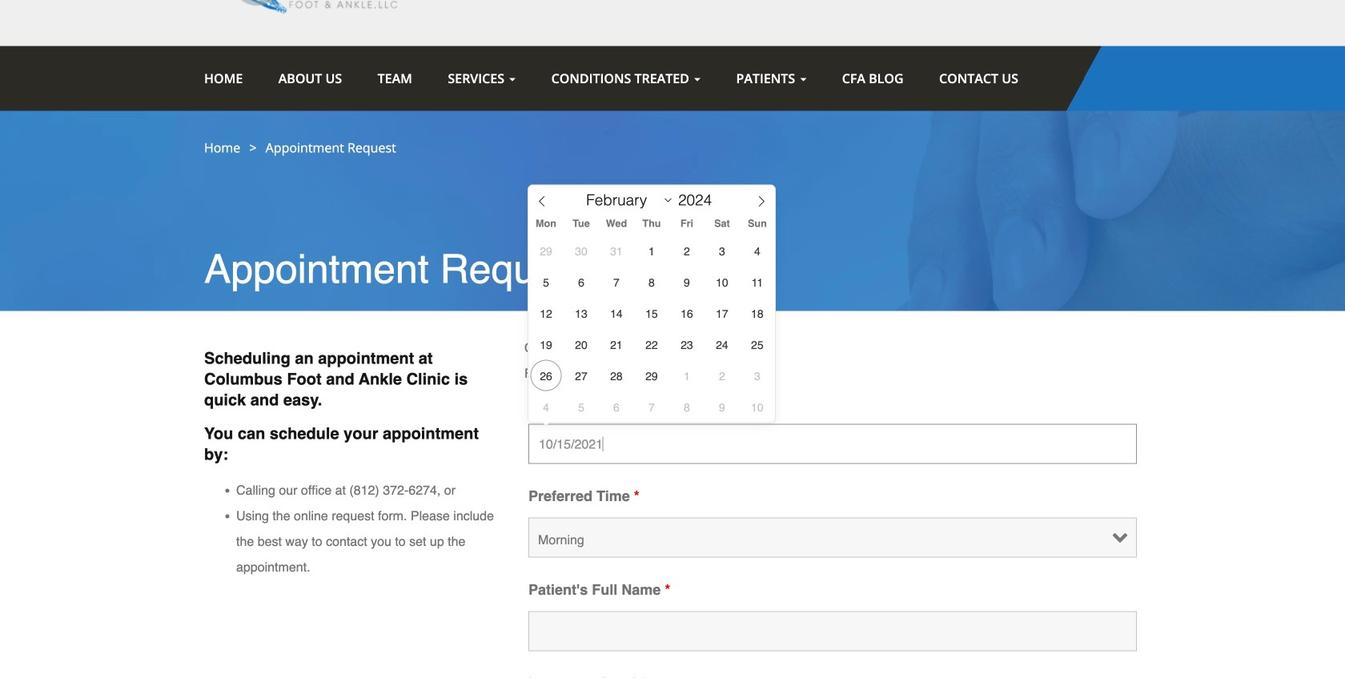 Task type: describe. For each thing, give the bounding box(es) containing it.
03/04/2024 element
[[531, 391, 562, 422]]

02/18/2024 element
[[742, 298, 773, 329]]

02/25/2024 element
[[742, 329, 773, 360]]

02/23/2024 element
[[671, 329, 703, 360]]

02/06/2024 element
[[566, 266, 597, 298]]

02/26/2024 element
[[531, 360, 562, 391]]

02/05/2024 element
[[531, 266, 562, 298]]

02/24/2024 element
[[707, 329, 738, 360]]

01/30/2024 element
[[566, 235, 597, 266]]

02/02/2024 element
[[671, 235, 703, 266]]

02/19/2024 element
[[531, 329, 562, 360]]

02/29/2024 element
[[636, 360, 667, 391]]

02/13/2024 element
[[566, 298, 597, 329]]

02/09/2024 element
[[671, 266, 703, 298]]

02/07/2024 element
[[601, 266, 632, 298]]

03/07/2024 element
[[636, 391, 667, 422]]

02/22/2024 element
[[636, 329, 667, 360]]

01/29/2024 element
[[531, 235, 562, 266]]

02/11/2024 element
[[742, 266, 773, 298]]

02/03/2024 element
[[707, 235, 738, 266]]

Year number field
[[674, 191, 725, 209]]



Task type: locate. For each thing, give the bounding box(es) containing it.
02/27/2024 element
[[566, 360, 597, 391]]

03/09/2024 element
[[707, 391, 738, 422]]

02/17/2024 element
[[707, 298, 738, 329]]

banner
[[0, 0, 1345, 111]]

01/31/2024 element
[[601, 235, 632, 266]]

03/05/2024 element
[[566, 391, 597, 422]]

02/14/2024 element
[[601, 298, 632, 329]]

02/28/2024 element
[[601, 360, 632, 391]]

03/01/2024 element
[[671, 360, 703, 391]]

02/16/2024 element
[[671, 298, 703, 329]]

02/15/2024 element
[[636, 298, 667, 329]]

03/03/2024 element
[[742, 360, 773, 391]]

form
[[525, 335, 1141, 678]]

03/10/2024 element
[[742, 391, 773, 422]]

columbus foot and ankle image
[[204, 0, 404, 16]]

03/08/2024 element
[[671, 391, 703, 422]]

02/08/2024 element
[[636, 266, 667, 298]]

02/21/2024 element
[[601, 329, 632, 360]]

None text field
[[529, 424, 1137, 464], [529, 611, 1137, 652], [529, 424, 1137, 464], [529, 611, 1137, 652]]

02/20/2024 element
[[566, 329, 597, 360]]

03/06/2024 element
[[601, 391, 632, 422]]

02/10/2024 element
[[707, 266, 738, 298]]

02/12/2024 element
[[531, 298, 562, 329]]

02/01/2024 element
[[636, 235, 667, 266]]

02/04/2024 element
[[742, 235, 773, 266]]

03/02/2024 element
[[707, 360, 738, 391]]



Task type: vqa. For each thing, say whether or not it's contained in the screenshot.
telephone field
no



